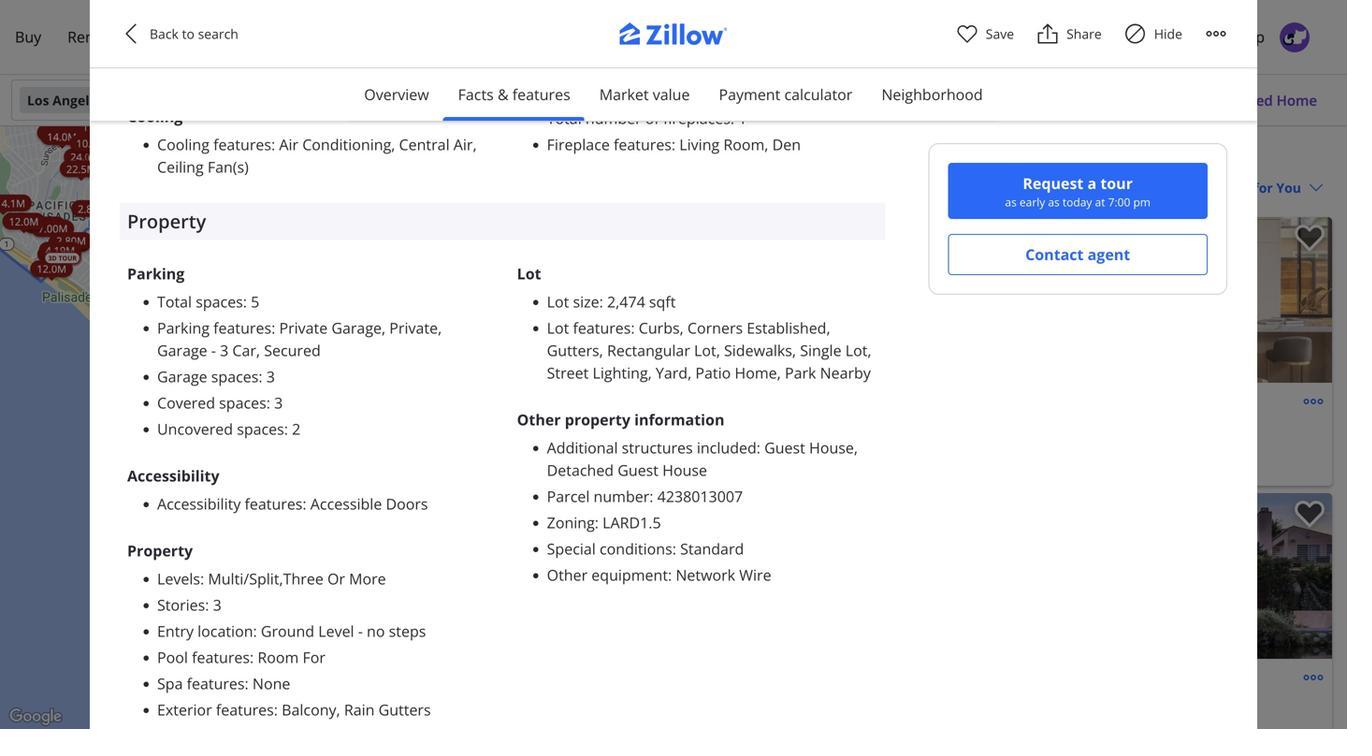 Task type: vqa. For each thing, say whether or not it's contained in the screenshot.
right sqft
yes



Task type: locate. For each thing, give the bounding box(es) containing it.
sqft up curbs,
[[650, 291, 676, 312]]

857 rose ave, venice, ca 90291 douglas elliman, juliette hohnen dre # 01772623
[[197, 662, 428, 696]]

chevron right image
[[961, 289, 984, 311], [1301, 289, 1324, 311]]

bds inside map region
[[208, 639, 230, 657]]

overview
[[364, 84, 429, 104]]

1 vertical spatial accessibility
[[157, 494, 241, 514]]

1.05m
[[465, 126, 494, 140], [339, 132, 368, 146], [414, 145, 443, 159]]

1.85m link
[[580, 308, 622, 325], [390, 711, 433, 728]]

chevron right image
[[253, 188, 276, 210], [1301, 565, 1324, 587]]

3 left car,
[[220, 340, 229, 360]]

early
[[1020, 194, 1046, 210]]

ave, inside 857 rose ave, venice, ca 90291 douglas elliman, juliette hohnen dre # 01772623
[[256, 662, 281, 680]]

0 vertical spatial sqft
[[771, 82, 798, 102]]

back
[[150, 25, 179, 43]]

7.00m
[[38, 222, 68, 236]]

tour inside 3d tour 12.0m
[[58, 254, 77, 263]]

0 horizontal spatial as
[[1006, 194, 1017, 210]]

venice, up juliette
[[285, 662, 328, 680]]

chevron right image inside property images, use arrow keys to navigate, image 1 of 75 group
[[1301, 565, 1324, 587]]

1.96m
[[511, 544, 541, 558]]

2 chevron right image from the left
[[1301, 289, 1324, 311]]

0 horizontal spatial 11.5m
[[83, 120, 112, 134]]

chevron right image down save this home image on the right of the page
[[1301, 565, 1324, 587]]

90291 inside 217 windward ave, venice, ca 90291 avenue 8, inc., richard cabo dre # 01724906
[[856, 443, 893, 461]]

1 vertical spatial 3.00m
[[307, 565, 336, 579]]

3 chevron down image from the left
[[670, 93, 685, 108]]

1 horizontal spatial 5.95m
[[581, 522, 611, 536]]

11.5m inside 11.5m 11.9m
[[83, 120, 112, 134]]

0 vertical spatial other
[[517, 27, 561, 48]]

chevron right image for video walkthrough
[[1301, 289, 1324, 311]]

0 horizontal spatial new
[[328, 492, 343, 501]]

1 horizontal spatial new
[[415, 505, 430, 514]]

3 up 857
[[197, 639, 204, 657]]

0 vertical spatial guest
[[765, 437, 806, 458]]

chevron left image up levels
[[199, 510, 221, 533]]

1 horizontal spatial save this home image
[[1295, 225, 1325, 252]]

# down 217 windward ave, venice, ca 90291 link
[[820, 464, 826, 477]]

skip link list tab list
[[349, 68, 998, 122]]

tour inside 3d tour 3.10m 5.95m
[[302, 494, 321, 503]]

rain
[[344, 700, 375, 720]]

los up '11.9m'
[[27, 91, 49, 109]]

2.80m
[[78, 202, 107, 216], [56, 234, 86, 248], [308, 512, 338, 526]]

2 857 rose ave, venice, ca 90291 image from the left
[[457, 439, 725, 604]]

features inside heating heating features : central, natural gas
[[215, 59, 273, 79]]

499k
[[602, 239, 626, 253]]

2 as from the left
[[1049, 194, 1060, 210]]

save this home image
[[1295, 501, 1325, 528]]

1.05m for middle 1.05m link
[[414, 145, 443, 159]]

3d inside 3d tour 3.10m 5.95m
[[292, 494, 301, 503]]

1 for 1 saved home
[[1222, 91, 1230, 110]]

0 horizontal spatial #
[[377, 683, 383, 696]]

1 horizontal spatial los
[[665, 144, 695, 170]]

1.35m
[[417, 701, 446, 715]]

area
[[654, 56, 685, 76], [690, 82, 721, 102]]

shortcuts
[[365, 718, 404, 729]]

ave, up "elliman," at the bottom
[[256, 662, 281, 680]]

ca inside filters element
[[107, 91, 124, 109]]

1 down payment
[[739, 108, 747, 128]]

1 left ba
[[244, 639, 251, 657]]

1 horizontal spatial 11.5m link
[[500, 410, 543, 426]]

parking up total spaces : 5 in the left of the page
[[127, 263, 185, 283]]

0 vertical spatial 3.50m
[[533, 341, 563, 355]]

ca up hohnen
[[331, 662, 348, 680]]

0 vertical spatial for
[[996, 144, 1026, 170]]

1.92m
[[418, 700, 447, 714]]

# left '01772623' on the left of the page
[[377, 683, 383, 696]]

for
[[293, 505, 307, 514]]

2 horizontal spatial chevron down image
[[1310, 180, 1324, 195]]

lot for lot
[[517, 263, 542, 283]]

lot for lot size : 2,474 sqft
[[547, 291, 569, 312]]

5.95m link up 6.45m link
[[303, 482, 346, 499]]

house
[[663, 460, 708, 480], [355, 639, 395, 657]]

for inside property levels : multi/split,three or more stories : 3 entry location : ground level - no steps pool features : room for spa features : none exterior features : balcony, rain gutters
[[303, 647, 326, 667]]

total up 1.28m link
[[547, 108, 582, 128]]

3.60m
[[272, 507, 301, 521]]

angeles
[[53, 91, 104, 109], [700, 144, 771, 170]]

sale
[[419, 639, 443, 657]]

2.60m link
[[272, 498, 315, 514], [273, 498, 316, 515], [301, 510, 343, 527]]

lot, up "patio"
[[695, 340, 721, 360]]

1 left saved
[[1222, 91, 1230, 110]]

venice, up the cabo on the bottom of the page
[[789, 443, 832, 461]]

interior down 'structure'
[[586, 82, 638, 102]]

new inside new 9.50m
[[328, 492, 343, 501]]

1.40m
[[455, 129, 484, 143], [499, 227, 529, 241], [509, 536, 539, 551]]

for you link
[[276, 503, 326, 529]]

0 vertical spatial 3.50m link
[[527, 340, 569, 357]]

857
[[197, 662, 219, 680]]

: inside heating heating features : central, natural gas
[[273, 59, 277, 79]]

property inside property levels : multi/split,three or more stories : 3 entry location : ground level - no steps pool features : room for spa features : none exterior features : balcony, rain gutters
[[127, 540, 193, 561]]

648k link
[[491, 257, 528, 274]]

lighting,
[[593, 363, 652, 383]]

2 units link
[[274, 504, 335, 521], [297, 560, 357, 577]]

10.2m link
[[70, 135, 112, 152]]

house up 4238013007
[[663, 460, 708, 480]]

2 inside garage spaces : 3 covered spaces : 3 uncovered spaces : 2
[[292, 419, 301, 439]]

neighborhood button
[[867, 68, 998, 121]]

2 property from the top
[[127, 540, 193, 561]]

2 horizontal spatial 1
[[1222, 91, 1230, 110]]

1 vertical spatial 2.25m
[[299, 490, 329, 504]]

10.5m link
[[298, 499, 341, 516]]

1.40m link up 679k link
[[492, 226, 535, 243]]

9.80m
[[335, 492, 365, 506]]

1 vertical spatial los
[[665, 144, 695, 170]]

room
[[258, 647, 299, 667]]

4.30m up 'additional'
[[556, 408, 586, 422]]

other for other property information
[[517, 409, 561, 429]]

0 horizontal spatial 1.50m link
[[375, 509, 418, 526]]

3d tour down "2.95m" link
[[373, 507, 401, 516]]

2.80m for the middle "2.80m" 'link'
[[56, 234, 86, 248]]

established,
[[747, 318, 831, 338]]

12.0m inside 3d tour 12.0m
[[37, 262, 66, 276]]

3.50m link
[[527, 340, 569, 357], [281, 421, 323, 437], [287, 479, 330, 496]]

1 inside filters element
[[1222, 91, 1230, 110]]

guest up the cabo on the bottom of the page
[[765, 437, 806, 458]]

0 vertical spatial los
[[27, 91, 49, 109]]

1 horizontal spatial chevron down image
[[929, 93, 944, 108]]

11.9m link
[[37, 124, 80, 141]]

garage,
[[332, 318, 386, 338]]

ave, inside 217 windward ave, venice, ca 90291 avenue 8, inc., richard cabo dre # 01724906
[[760, 443, 785, 461]]

tour
[[58, 254, 77, 263], [396, 492, 414, 501], [302, 494, 321, 503], [383, 507, 401, 516], [417, 715, 435, 724]]

1 garage from the top
[[157, 340, 207, 360]]

property images, use arrow keys to navigate, image 1 of 34 group
[[1001, 217, 1333, 387]]

0 horizontal spatial 11.5m link
[[76, 119, 119, 135]]

90291 inside 857 rose ave, venice, ca 90291 douglas elliman, juliette hohnen dre # 01772623
[[351, 662, 389, 680]]

4.19m link
[[39, 242, 82, 259]]

other for other interior features total structure area : 3,500 total interior livable area : 3,500 sqft total number of fireplaces : 1 fireplace features : living room, den
[[517, 27, 561, 48]]

1.95m
[[258, 487, 288, 501]]

tour for 1.85m
[[396, 492, 414, 501]]

ca up 01724906
[[836, 443, 852, 461]]

0 horizontal spatial 3.00m link
[[300, 555, 350, 581]]

livable
[[641, 82, 686, 102]]

0 vertical spatial 3.00m
[[620, 456, 650, 470]]

0 horizontal spatial 3.00m
[[307, 565, 336, 579]]

overview button
[[349, 68, 444, 121]]

1.90m
[[496, 423, 526, 437]]

1 horizontal spatial 1.05m
[[414, 145, 443, 159]]

for down level
[[303, 647, 326, 667]]

venice, inside 217 windward ave, venice, ca 90291 avenue 8, inc., richard cabo dre # 01724906
[[789, 443, 832, 461]]

2.50m
[[327, 512, 357, 526]]

12.0m inside 12.0m link
[[9, 214, 39, 228]]

facts & features button
[[443, 68, 586, 121]]

1 vertical spatial cooling
[[157, 134, 210, 154]]

lot, up nearby
[[846, 340, 872, 360]]

1.40m link down 1.00m link
[[503, 535, 546, 552]]

units
[[304, 505, 328, 519], [327, 561, 350, 575]]

new link
[[366, 503, 434, 529]]

1 vertical spatial 3.50m
[[287, 422, 317, 436]]

0 vertical spatial angeles
[[53, 91, 104, 109]]

chevron left image inside property images, use arrow keys to navigate, image 1 of 32 group
[[199, 510, 221, 533]]

zillow logo image
[[599, 22, 749, 55]]

1.73m
[[626, 546, 656, 560]]

1.30m link
[[590, 485, 633, 501]]

interior
[[565, 27, 622, 48], [586, 82, 638, 102]]

for left sale
[[996, 144, 1026, 170]]

chevron left image
[[120, 22, 142, 45], [670, 289, 693, 311], [1010, 289, 1032, 311], [199, 510, 221, 533], [670, 565, 693, 587]]

number up lard1.5
[[594, 486, 650, 506]]

1 857 rose ave, venice, ca 90291 image from the left
[[189, 439, 457, 604]]

0 horizontal spatial lot,
[[695, 340, 721, 360]]

2 horizontal spatial sqft
[[771, 82, 798, 102]]

4.30m down 4.20m
[[423, 153, 453, 167]]

0 vertical spatial 5.95m
[[309, 484, 339, 498]]

private,
[[390, 318, 442, 338]]

chevron left image down standard
[[670, 565, 693, 587]]

link
[[284, 155, 334, 180], [538, 164, 588, 189], [357, 170, 417, 196], [488, 359, 538, 385], [367, 369, 418, 395], [535, 387, 585, 412], [430, 417, 480, 442], [468, 442, 513, 467], [289, 458, 339, 484], [320, 459, 370, 485], [252, 471, 303, 496], [313, 513, 363, 538], [385, 517, 435, 542], [318, 519, 368, 544], [353, 522, 403, 547], [480, 526, 531, 551], [405, 530, 473, 555], [308, 531, 358, 556], [290, 533, 340, 558], [296, 537, 346, 562], [466, 555, 516, 581], [501, 625, 569, 650], [497, 662, 547, 687], [476, 696, 520, 721]]

1 horizontal spatial 3d tour
[[407, 715, 435, 724]]

2.90m link
[[282, 479, 324, 496]]

4
[[668, 421, 676, 439]]

0 vertical spatial units
[[304, 505, 328, 519]]

tour
[[1101, 173, 1134, 193]]

number
[[586, 108, 642, 128], [594, 486, 650, 506]]

dre inside 217 windward ave, venice, ca 90291 avenue 8, inc., richard cabo dre # 01724906
[[800, 464, 818, 477]]

chevron right image down the air conditioning, central air, ceiling fan(s)
[[253, 188, 276, 210]]

sqft
[[771, 82, 798, 102], [650, 291, 676, 312], [321, 639, 344, 657]]

3.80m link
[[234, 483, 277, 500]]

ave, up the cabo on the bottom of the page
[[760, 443, 785, 461]]

1 inside map region
[[244, 639, 251, 657]]

save this home image
[[956, 225, 986, 252], [1295, 225, 1325, 252]]

fireplaces
[[664, 108, 731, 128]]

1 vertical spatial ave,
[[256, 662, 281, 680]]

1.00m
[[502, 510, 532, 524]]

3d
[[48, 254, 57, 263], [386, 492, 394, 501], [292, 494, 301, 503], [690, 502, 705, 518], [373, 507, 381, 516], [407, 715, 415, 724]]

- inside map region
[[348, 639, 352, 657]]

14.1m
[[0, 196, 25, 210]]

# inside 217 windward ave, venice, ca 90291 avenue 8, inc., richard cabo dre # 01724906
[[820, 464, 826, 477]]

real
[[805, 144, 843, 170]]

chevron left image down contact
[[1010, 289, 1032, 311]]

parking down total spaces : 5 in the left of the page
[[157, 318, 210, 338]]

0 horizontal spatial chevron right image
[[253, 188, 276, 210]]

homes
[[928, 144, 991, 170]]

0 vertical spatial ave,
[[760, 443, 785, 461]]

0 vertical spatial 3.00m link
[[598, 454, 656, 471]]

90291 down - house for sale
[[351, 662, 389, 680]]

& right estate
[[909, 144, 923, 170]]

chevron right image inside property images, use arrow keys to navigate, image 1 of 34 group
[[1301, 289, 1324, 311]]

spaces
[[196, 291, 243, 312], [211, 366, 259, 386], [219, 393, 267, 413], [237, 419, 284, 439]]

1 lot, from the left
[[695, 340, 721, 360]]

3.40m
[[343, 495, 373, 509]]

7.30m
[[509, 424, 538, 438]]

1 vertical spatial home
[[1277, 91, 1318, 110]]

0 vertical spatial venice,
[[789, 443, 832, 461]]

chevron down image
[[815, 93, 830, 108], [929, 93, 944, 108], [1310, 180, 1324, 195]]

2 save this home image from the left
[[1295, 225, 1325, 252]]

accessibility accessibility features : accessible doors
[[127, 466, 428, 514]]

los for los angeles ca
[[27, 91, 49, 109]]

3
[[220, 340, 229, 360], [267, 366, 275, 386], [274, 393, 283, 413], [716, 421, 723, 439], [213, 595, 222, 615], [197, 639, 204, 657]]

1 chevron right image from the left
[[961, 289, 984, 311]]

3d tour down 1.92m
[[407, 715, 435, 724]]

857 rose ave, venice, ca 90291 image
[[189, 439, 457, 604], [457, 439, 725, 604]]

more
[[349, 568, 386, 589]]

new for new
[[415, 505, 430, 514]]

1 vertical spatial 3d tour
[[407, 715, 435, 724]]

22.5m
[[66, 162, 96, 176]]

additional
[[547, 437, 618, 458]]

ave, for $1,995,000
[[256, 662, 281, 680]]

& right facts on the left top of page
[[498, 84, 509, 104]]

garage up covered
[[157, 366, 207, 386]]

angeles left den on the right of page
[[700, 144, 771, 170]]

sqft up den on the right of page
[[771, 82, 798, 102]]

facts
[[458, 84, 494, 104]]

1.85m for rightmost 1.85m link
[[586, 309, 616, 323]]

accessibility left 1.95m link
[[157, 494, 241, 514]]

cooling
[[127, 106, 183, 126], [157, 134, 210, 154]]

0 vertical spatial parking
[[127, 263, 185, 283]]

1.85m inside 3d tour 1.85m
[[374, 500, 404, 514]]

lot for lot features :
[[547, 318, 569, 338]]

property down ceiling at the left
[[127, 208, 206, 234]]

1 vertical spatial area
[[690, 82, 721, 102]]

& inside main content
[[909, 144, 923, 170]]

as left early on the top of the page
[[1006, 194, 1017, 210]]

90291 for $1,995,000
[[351, 662, 389, 680]]

2 vertical spatial 2.25m
[[540, 542, 570, 556]]

2.70m
[[560, 502, 590, 516]]

ca inside 217 windward ave, venice, ca 90291 avenue 8, inc., richard cabo dre # 01724906
[[836, 443, 852, 461]]

parking for parking
[[127, 263, 185, 283]]

guest down additional structures included :
[[618, 460, 659, 480]]

1 vertical spatial angeles
[[700, 144, 771, 170]]

keyboard shortcuts
[[323, 718, 404, 729]]

number down market
[[586, 108, 642, 128]]

1 vertical spatial &
[[909, 144, 923, 170]]

3.50m for topmost 3.50m link
[[533, 341, 563, 355]]

1 vertical spatial guest
[[618, 460, 659, 480]]

1.40m link up boundary at top left
[[448, 127, 491, 144]]

3 inside property levels : multi/split,three or more stories : 3 entry location : ground level - no steps pool features : room for spa features : none exterior features : balcony, rain gutters
[[213, 595, 222, 615]]

sqft up 857 rose ave, venice, ca 90291 link
[[321, 639, 344, 657]]

1.40m up 679k link
[[499, 227, 529, 241]]

ca left real
[[776, 144, 800, 170]]

1 vertical spatial 11.5m
[[507, 411, 537, 425]]

los inside filters element
[[27, 91, 49, 109]]

1.08m link
[[579, 119, 622, 136]]

3 up the location
[[213, 595, 222, 615]]

1 horizontal spatial 11.5m
[[507, 411, 537, 425]]

1 horizontal spatial home
[[1277, 91, 1318, 110]]

sqft inside map region
[[321, 639, 344, 657]]

1 property from the top
[[127, 208, 206, 234]]

1.05m for 1.05m link to the right
[[465, 126, 494, 140]]

0 vertical spatial new
[[328, 492, 343, 501]]

1 horizontal spatial 1
[[739, 108, 747, 128]]

12.0m down 3.70m
[[37, 262, 66, 276]]

house inside the guest house, detached guest house
[[663, 460, 708, 480]]

google image
[[5, 705, 66, 729]]

dre inside 857 rose ave, venice, ca 90291 douglas elliman, juliette hohnen dre # 01772623
[[357, 683, 374, 696]]

of
[[646, 108, 660, 128]]

1 horizontal spatial 5.95m link
[[574, 520, 617, 537]]

0 horizontal spatial 4.30m link
[[417, 151, 460, 168]]

angeles for los angeles ca real estate & homes for sale
[[700, 144, 771, 170]]

3d inside main content
[[690, 502, 705, 518]]

home inside "link"
[[176, 27, 219, 47]]

1 vertical spatial 4.30m
[[556, 408, 586, 422]]

3d tour
[[373, 507, 401, 516], [407, 715, 435, 724]]

as down request
[[1049, 194, 1060, 210]]

1 horizontal spatial chevron down image
[[494, 93, 509, 108]]

features inside accessibility accessibility features : accessible doors
[[245, 494, 303, 514]]

area up livable
[[654, 56, 685, 76]]

accessibility down uncovered
[[127, 466, 220, 486]]

save button
[[956, 22, 1015, 45]]

2 horizontal spatial chevron down image
[[670, 93, 685, 108]]

1 horizontal spatial 3.00m
[[385, 700, 415, 714]]

0 vertical spatial heating
[[127, 31, 186, 51]]

11.5m for 11.5m
[[507, 411, 537, 425]]

1.25m link
[[531, 459, 574, 476]]

- inside property levels : multi/split,three or more stories : 3 entry location : ground level - no steps pool features : room for spa features : none exterior features : balcony, rain gutters
[[358, 621, 363, 641]]

dre up rain in the bottom of the page
[[357, 683, 374, 696]]

los down fireplaces
[[665, 144, 695, 170]]

2.80m for topmost "2.80m" 'link'
[[78, 202, 107, 216]]

venice, inside 857 rose ave, venice, ca 90291 douglas elliman, juliette hohnen dre # 01772623
[[285, 662, 328, 680]]

0 vertical spatial garage
[[157, 340, 207, 360]]

house left for
[[355, 639, 395, 657]]

chevron down image
[[375, 93, 390, 108], [494, 93, 509, 108], [670, 93, 685, 108]]

3 up windward
[[716, 421, 723, 439]]

1.40m up boundary at top left
[[455, 129, 484, 143]]

857 rose ave, venice, ca 90291 link
[[197, 660, 449, 682]]

other inside parcel number : 4238013007 zoning : lard1.5 special conditions : standard other equipment : network wire
[[547, 565, 588, 585]]

pm
[[1134, 194, 1151, 210]]

angeles up 11.5m 11.9m
[[53, 91, 104, 109]]

12.0m down 14.1m "link"
[[9, 214, 39, 228]]

2 vertical spatial 1.85m
[[397, 712, 426, 726]]

: inside accessibility accessibility features : accessible doors
[[303, 494, 307, 514]]

1 horizontal spatial 4.30m link
[[535, 398, 600, 423]]

1 horizontal spatial as
[[1049, 194, 1060, 210]]

2 garage from the top
[[157, 366, 207, 386]]

3.50m for the middle 3.50m link
[[287, 422, 317, 436]]

0 vertical spatial 1.85m link
[[580, 308, 622, 325]]

chevron left image inside property images, use arrow keys to navigate, image 1 of 34 group
[[1010, 289, 1032, 311]]

1 vertical spatial 90291
[[351, 662, 389, 680]]

90291 up 01724906
[[856, 443, 893, 461]]

more image
[[1206, 22, 1228, 45]]

2.25m inside 3.60m 2.25m
[[299, 490, 329, 504]]

3d inside 3d tour 1.85m
[[386, 492, 394, 501]]

garage down parking features :
[[157, 340, 207, 360]]

parking features :
[[157, 318, 279, 338]]

1 horizontal spatial house
[[663, 460, 708, 480]]

3,500 down zillow logo
[[693, 56, 731, 76]]

total up the 1.08m link
[[547, 82, 582, 102]]

5.95m inside 3d tour 3.10m 5.95m
[[309, 484, 339, 498]]

chevron right image inside the property images, use arrow keys to navigate, image 1 of 43 group
[[961, 289, 984, 311]]

3,500 up room,
[[729, 82, 767, 102]]

dre right the cabo on the bottom of the page
[[800, 464, 818, 477]]

$3,488,000
[[668, 388, 765, 414]]

den
[[773, 134, 801, 154]]

0 horizontal spatial 90291
[[351, 662, 389, 680]]

property up levels
[[127, 540, 193, 561]]

number inside other interior features total structure area : 3,500 total interior livable area : 3,500 sqft total number of fireplaces : 1 fireplace features : living room, den
[[586, 108, 642, 128]]

ca up 11.5m 11.9m
[[107, 91, 124, 109]]

chevron left image inside the property images, use arrow keys to navigate, image 1 of 43 group
[[670, 289, 693, 311]]

1.96m link
[[505, 543, 548, 559]]

area up fireplaces
[[690, 82, 721, 102]]

0 horizontal spatial sqft
[[321, 639, 344, 657]]

garage inside "private garage, private, garage - 3 car, secured"
[[157, 340, 207, 360]]

2 vertical spatial sqft
[[321, 639, 344, 657]]

angeles inside filters element
[[53, 91, 104, 109]]

5.95m down 2.70m
[[581, 522, 611, 536]]

units for bottom 2 units link
[[327, 561, 350, 575]]

2 horizontal spatial 1.70m
[[589, 318, 619, 332]]

3.50m
[[533, 341, 563, 355], [287, 422, 317, 436], [294, 480, 323, 495]]

0 vertical spatial 12.0m
[[9, 214, 39, 228]]

2308 grand canal, venice, ca 90291 image
[[1001, 217, 1333, 383]]

1.40m down 1.00m link
[[509, 536, 539, 551]]

home
[[176, 27, 219, 47], [1277, 91, 1318, 110]]

chevron left image inside property images, use arrow keys to navigate, image 1 of 39 group
[[670, 565, 693, 587]]

3.00m for rightmost 3.00m link
[[620, 456, 650, 470]]

3.72m
[[281, 435, 311, 449]]

1 vertical spatial number
[[594, 486, 650, 506]]

1 vertical spatial 11.5m link
[[500, 410, 543, 426]]

bds up 857
[[208, 639, 230, 657]]

structure
[[586, 56, 650, 76]]

chevron left image up curbs,
[[670, 289, 693, 311]]

1.73m link
[[620, 545, 662, 562]]

buy link
[[2, 15, 54, 59]]

(oct
[[782, 226, 805, 241]]

3.20m link
[[341, 504, 384, 521]]

0 horizontal spatial -
[[211, 340, 216, 360]]

5.95m link down 2.70m
[[574, 520, 617, 537]]

interior up 'structure'
[[565, 27, 622, 48]]

angeles inside main content
[[700, 144, 771, 170]]

5.95m up 6.45m link
[[309, 484, 339, 498]]

conditions
[[600, 539, 673, 559]]

bds right 4
[[679, 421, 702, 439]]

main content
[[646, 126, 1348, 729]]

1 save this home image from the left
[[956, 225, 986, 252]]

0 horizontal spatial home
[[176, 27, 219, 47]]

tour inside 3d tour 1.85m
[[396, 492, 414, 501]]

1 vertical spatial dre
[[357, 683, 374, 696]]

total left 'structure'
[[547, 56, 582, 76]]

property images, use arrow keys to navigate, image 1 of 43 group
[[661, 217, 993, 387]]

0 vertical spatial property
[[127, 208, 206, 234]]

other inside other interior features total structure area : 3,500 total interior livable area : 3,500 sqft total number of fireplaces : 1 fireplace features : living room, den
[[517, 27, 561, 48]]



Task type: describe. For each thing, give the bounding box(es) containing it.
guest house, detached guest house
[[547, 437, 858, 480]]

2 horizontal spatial 1.70m link
[[583, 317, 625, 333]]

0 vertical spatial 5.95m link
[[303, 482, 346, 499]]

1 vertical spatial 5.95m link
[[574, 520, 617, 537]]

property images, use arrow keys to navigate, image 1 of 32 group
[[0, 439, 725, 607]]

payment calculator
[[719, 84, 853, 104]]

2 chevron down image from the left
[[494, 93, 509, 108]]

home inside filters element
[[1277, 91, 1318, 110]]

save this home button for $400,000 (oct 17)
[[941, 217, 993, 270]]

2 horizontal spatial 1.05m link
[[458, 124, 501, 141]]

bds for 4 bds
[[679, 421, 702, 439]]

new for new 9.50m
[[328, 492, 343, 501]]

video walkthrough
[[1027, 226, 1138, 241]]

sqft inside other interior features total structure area : 3,500 total interior livable area : 3,500 sqft total number of fireplaces : 1 fireplace features : living room, den
[[771, 82, 798, 102]]

parking for parking features :
[[157, 318, 210, 338]]

a
[[1088, 173, 1097, 193]]

2 vertical spatial 3.50m link
[[287, 479, 330, 496]]

chevron left image left back
[[120, 22, 142, 45]]

# inside 857 rose ave, venice, ca 90291 douglas elliman, juliette hohnen dre # 01772623
[[377, 683, 383, 696]]

1.50m for the rightmost '1.50m' link
[[629, 528, 659, 542]]

garage spaces : 3 covered spaces : 3 uncovered spaces : 2
[[157, 366, 301, 439]]

1 as from the left
[[1006, 194, 1017, 210]]

chevron left image for property images, use arrow keys to navigate, image 1 of 32 group
[[199, 510, 221, 533]]

3.00m for middle 3.00m link
[[307, 565, 336, 579]]

3 inside map region
[[197, 639, 204, 657]]

keyboard
[[323, 718, 362, 729]]

features inside "button"
[[513, 84, 571, 104]]

217 windward ave, venice, ca 90291 image
[[661, 217, 993, 383]]

2 vertical spatial 3.00m
[[385, 700, 415, 714]]

0 horizontal spatial chevron down image
[[815, 93, 830, 108]]

air conditioning, central air, ceiling fan(s)
[[157, 134, 477, 177]]

6.45m 2.80m
[[308, 501, 342, 526]]

1 horizontal spatial 1.50m link
[[623, 526, 666, 543]]

car,
[[233, 340, 260, 360]]

0 horizontal spatial 1.70m link
[[258, 506, 301, 523]]

22.5m link
[[60, 152, 110, 177]]

1.50m for topmost '1.50m' link
[[382, 511, 411, 525]]

2 vertical spatial 2.80m link
[[302, 510, 344, 527]]

1.05m for the leftmost 1.05m link
[[339, 132, 368, 146]]

information
[[635, 409, 725, 429]]

- inside "private garage, private, garage - 3 car, secured"
[[211, 340, 216, 360]]

1 vertical spatial 5.95m
[[581, 522, 611, 536]]

units for topmost 2 units link
[[304, 505, 328, 519]]

1 chevron down image from the left
[[375, 93, 390, 108]]

save this home button for video walkthrough
[[1280, 217, 1333, 270]]

number inside parcel number : 4238013007 zoning : lard1.5 special conditions : standard other equipment : network wire
[[594, 486, 650, 506]]

3d inside 3d tour 12.0m
[[48, 254, 57, 263]]

3 inside "private garage, private, garage - 3 car, secured"
[[220, 340, 229, 360]]

2 vertical spatial 1.40m link
[[503, 535, 546, 552]]

map region
[[0, 99, 744, 729]]

no
[[367, 621, 385, 641]]

1 vertical spatial 3.50m link
[[281, 421, 323, 437]]

1 horizontal spatial 1.85m link
[[580, 308, 622, 325]]

home image
[[22, 98, 64, 139]]

property images, use arrow keys to navigate, image 1 of 75 group
[[1001, 493, 1333, 663]]

share image
[[1037, 22, 1060, 45]]

0 vertical spatial accessibility
[[127, 466, 220, 486]]

avenue
[[668, 464, 704, 477]]

rentals
[[1062, 27, 1114, 47]]

elliman,
[[243, 683, 284, 696]]

save this home image for video walkthrough
[[1295, 225, 1325, 252]]

heart image
[[956, 22, 979, 45]]

natural
[[339, 59, 392, 79]]

hide image
[[1125, 22, 1147, 45]]

822 california ave, venice, ca 90291 image
[[661, 493, 993, 659]]

chevron left image for property images, use arrow keys to navigate, image 1 of 34 group
[[1010, 289, 1032, 311]]

2.05m link
[[474, 421, 532, 438]]

1.85m for the leftmost 1.85m link
[[397, 712, 426, 726]]

0 vertical spatial 1.50m link
[[375, 509, 418, 526]]

2 vertical spatial 3.50m
[[294, 480, 323, 495]]

steps
[[389, 621, 426, 641]]

1 horizontal spatial area
[[690, 82, 721, 102]]

2.58m 3.30m
[[45, 237, 84, 260]]

1.00m link
[[496, 508, 539, 525]]

0 horizontal spatial 4.30m
[[423, 153, 453, 167]]

3.99m
[[313, 145, 343, 159]]

90291 for $3,488,000
[[856, 443, 893, 461]]

house inside map region
[[355, 639, 395, 657]]

property levels : multi/split,three or more stories : 3 entry location : ground level - no steps pool features : room for spa features : none exterior features : balcony, rain gutters
[[127, 540, 431, 720]]

main content containing los angeles ca real estate & homes for sale
[[646, 126, 1348, 729]]

manage rentals link
[[989, 15, 1127, 59]]

1 horizontal spatial 4.30m
[[556, 408, 586, 422]]

tour for 12.0m
[[58, 254, 77, 263]]

1 vertical spatial 3,500
[[729, 82, 767, 102]]

home,
[[735, 363, 781, 383]]

cooling for cooling
[[127, 106, 183, 126]]

7.30m link
[[502, 423, 545, 440]]

4.00m link
[[539, 495, 581, 511]]

0 vertical spatial 2.25m link
[[513, 470, 556, 487]]

0 vertical spatial chevron right image
[[253, 188, 276, 210]]

0 vertical spatial 4.30m link
[[417, 151, 460, 168]]

angeles for los angeles ca
[[53, 91, 104, 109]]

los angeles ca
[[27, 91, 124, 109]]

filters element
[[0, 75, 1348, 126]]

for
[[398, 639, 416, 657]]

manage
[[1002, 27, 1058, 47]]

uncovered
[[157, 419, 233, 439]]

14.1m link
[[0, 195, 32, 211]]

3d tour 3.10m 5.95m
[[281, 484, 339, 516]]

0 vertical spatial 1.40m link
[[448, 127, 491, 144]]

room,
[[724, 134, 769, 154]]

2.80m inside 6.45m 2.80m
[[308, 512, 338, 526]]

1 vertical spatial sqft
[[650, 291, 676, 312]]

air
[[279, 134, 299, 154]]

1 vertical spatial interior
[[586, 82, 638, 102]]

gas
[[396, 59, 422, 79]]

ave, for $3,488,000
[[760, 443, 785, 461]]

0 vertical spatial 2.25m
[[520, 472, 549, 486]]

9.70m link
[[288, 562, 331, 578]]

private garage, private, garage - 3 car, secured
[[157, 318, 442, 360]]

re-
[[558, 151, 578, 169]]

& inside "button"
[[498, 84, 509, 104]]

central
[[399, 134, 450, 154]]

24.0m link
[[64, 149, 107, 165]]

2 lot, from the left
[[846, 340, 872, 360]]

venice, for $1,995,000
[[285, 662, 328, 680]]

11.2m link
[[294, 134, 336, 150]]

6.45m link
[[306, 499, 349, 516]]

contact
[[1026, 244, 1084, 264]]

0 horizontal spatial 3d tour
[[373, 507, 401, 516]]

richard
[[740, 464, 773, 477]]

property for property levels : multi/split,three or more stories : 3 entry location : ground level - no steps pool features : room for spa features : none exterior features : balcony, rain gutters
[[127, 540, 193, 561]]

7.00m 499k
[[38, 222, 626, 253]]

curbs, corners established, gutters, rectangular lot, sidewalks, single lot, street lighting, yard, patio home, park nearby
[[547, 318, 872, 383]]

2 horizontal spatial 3.00m link
[[598, 454, 656, 471]]

2 vertical spatial 3.00m link
[[378, 699, 421, 715]]

heating heating features : central, natural gas
[[127, 31, 422, 79]]

1.40m for bottommost 1.40m link
[[509, 536, 539, 551]]

11.5m for 11.5m 11.9m
[[83, 120, 112, 134]]

park
[[785, 363, 817, 383]]

data
[[436, 718, 455, 729]]

1 vertical spatial heating
[[157, 59, 211, 79]]

0 vertical spatial interior
[[565, 27, 622, 48]]

1 vertical spatial 3.00m link
[[300, 555, 350, 581]]

0 vertical spatial 3,500
[[693, 56, 731, 76]]

property for property
[[127, 208, 206, 234]]

property images, use arrow keys to navigate, image 1 of 39 group
[[661, 493, 993, 659]]

garage inside garage spaces : 3 covered spaces : 3 uncovered spaces : 2
[[157, 366, 207, 386]]

private
[[279, 318, 328, 338]]

gutters,
[[547, 340, 604, 360]]

14.0m link
[[41, 128, 83, 145]]

back to search link
[[120, 22, 260, 45]]

chevron left image for property images, use arrow keys to navigate, image 1 of 39 group
[[670, 565, 693, 587]]

venice, for $3,488,000
[[789, 443, 832, 461]]

5.50m link
[[267, 486, 309, 503]]

0 vertical spatial 2 units
[[296, 505, 328, 519]]

1 vertical spatial 2.25m link
[[292, 489, 335, 506]]

main navigation
[[0, 0, 1348, 309]]

1 vertical spatial 2 units
[[318, 561, 350, 575]]

6.50m link
[[267, 487, 310, 504]]

chevron right image for $400,000 (oct 17)
[[961, 289, 984, 311]]

chevron left image for the property images, use arrow keys to navigate, image 1 of 43 group
[[670, 289, 693, 311]]

11.5m 11.9m
[[44, 120, 112, 140]]

3 down secured
[[267, 366, 275, 386]]

1 vertical spatial 2 units link
[[297, 560, 357, 577]]

play image
[[1016, 228, 1027, 240]]

1.40m for the topmost 1.40m link
[[455, 129, 484, 143]]

4.20m link
[[402, 136, 445, 153]]

1.79m link
[[525, 499, 568, 516]]

0 vertical spatial 2 units link
[[274, 504, 335, 521]]

street
[[547, 363, 589, 383]]

1.40m for 1.40m link to the middle
[[499, 227, 529, 241]]

bds for 3 bds
[[208, 639, 230, 657]]

tour for 3.10m
[[302, 494, 321, 503]]

1 horizontal spatial 1.05m link
[[407, 144, 450, 161]]

agent
[[1088, 244, 1131, 264]]

0 horizontal spatial 1.05m link
[[332, 130, 375, 147]]

standard
[[681, 539, 744, 559]]

total up parking features :
[[157, 291, 192, 312]]

2 vertical spatial 2
[[318, 561, 324, 575]]

you
[[308, 505, 323, 514]]

ca inside 857 rose ave, venice, ca 90291 douglas elliman, juliette hohnen dre # 01772623
[[331, 662, 348, 680]]

los for los angeles ca real estate & homes for sale
[[665, 144, 695, 170]]

rent
[[68, 27, 100, 47]]

living
[[680, 134, 720, 154]]

4.60m link
[[346, 199, 389, 216]]

3.90m
[[364, 481, 393, 495]]

1 for 1 ba
[[244, 639, 251, 657]]

market value button
[[585, 68, 705, 121]]

3.90m 1.79m
[[364, 481, 561, 515]]

4.60m
[[353, 201, 383, 215]]

3d tour
[[687, 502, 734, 518]]

0 horizontal spatial 1.85m link
[[390, 711, 433, 728]]

balcony,
[[282, 700, 340, 720]]

1 vertical spatial 1.40m link
[[492, 226, 535, 243]]

3d tour link
[[355, 505, 405, 530]]

save
[[986, 25, 1015, 43]]

2.15m link
[[589, 332, 632, 348]]

advertise
[[1140, 27, 1205, 47]]

750k
[[355, 123, 379, 137]]

spa
[[157, 673, 183, 693]]

3d tour 1.85m
[[374, 492, 414, 514]]

save this home image for $400,000 (oct 17)
[[956, 225, 986, 252]]

5.50m
[[273, 487, 303, 501]]

3 up 3.72m
[[274, 393, 283, 413]]

0 horizontal spatial area
[[654, 56, 685, 76]]

chevron down image inside main content
[[1310, 180, 1324, 195]]

1.70m for right 1.70m link
[[589, 318, 619, 332]]

to
[[182, 25, 195, 43]]

1 ba
[[244, 639, 270, 657]]

10.2m
[[76, 136, 106, 150]]

1 vertical spatial 2
[[296, 505, 302, 519]]

0 vertical spatial 11.5m link
[[76, 119, 119, 135]]

968k link
[[450, 226, 487, 243]]

cooling for cooling features :
[[157, 134, 210, 154]]

1 inside other interior features total structure area : 3,500 total interior livable area : 3,500 sqft total number of fireplaces : 1 fireplace features : living room, den
[[739, 108, 747, 128]]

2 vertical spatial 2.25m link
[[534, 541, 576, 558]]

1 vertical spatial 2.80m link
[[50, 232, 93, 249]]

1 horizontal spatial 1.70m link
[[330, 487, 380, 512]]

679k
[[497, 257, 521, 271]]

1.95m link
[[252, 486, 295, 503]]

3001 grand canal, venice, ca 90291 image
[[1001, 493, 1333, 659]]

1.70m for left 1.70m link
[[265, 508, 295, 522]]

market value
[[600, 84, 690, 104]]

0 vertical spatial 2.80m link
[[71, 200, 114, 217]]

1 horizontal spatial 1.70m
[[337, 497, 366, 511]]



